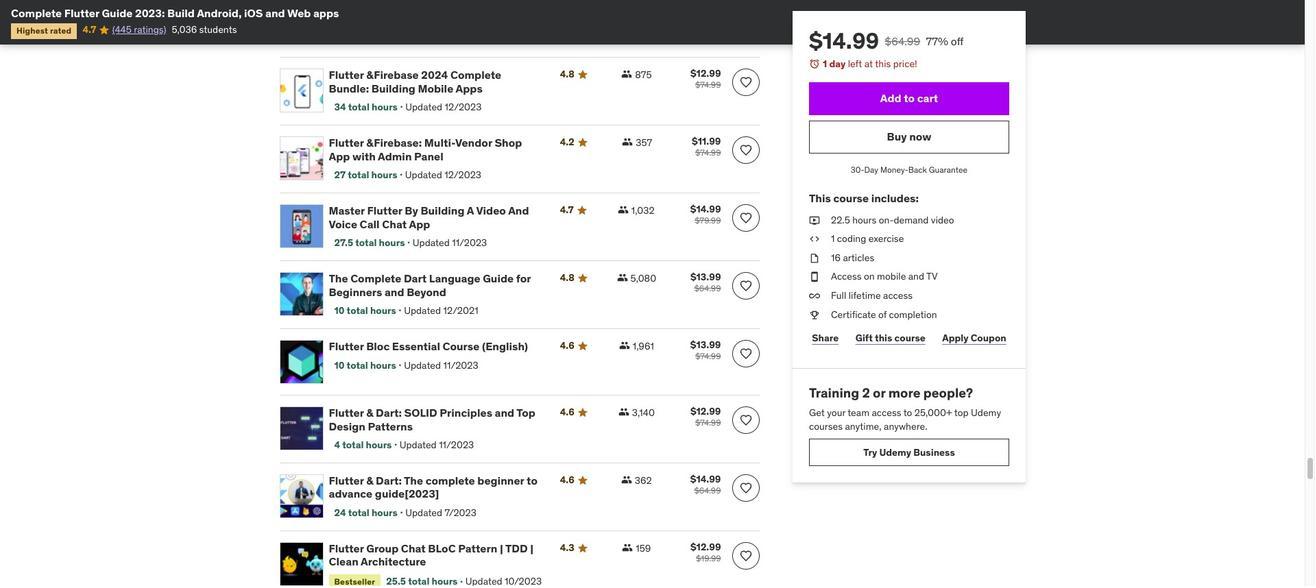 Task type: locate. For each thing, give the bounding box(es) containing it.
& up 26 total hours
[[366, 0, 374, 14]]

362
[[635, 475, 652, 487]]

$14.99 $79.99
[[691, 203, 721, 226]]

12/2023 down vendor
[[445, 169, 482, 181]]

full lifetime access
[[831, 289, 913, 302]]

training 2 or more people? get your team access to 25,000+ top udemy courses anytime, anywhere.
[[809, 385, 1001, 433]]

2 vertical spatial 11/2023
[[439, 439, 474, 451]]

course
[[401, 13, 438, 27], [443, 340, 480, 353]]

1 vertical spatial $12.99
[[691, 406, 721, 418]]

xsmall image for 16
[[809, 252, 820, 265]]

to inside flutter & dart: the complete beginner to advance guide[2023]
[[527, 474, 538, 488]]

|
[[500, 542, 503, 556], [530, 542, 534, 556]]

$14.99 right '362'
[[691, 474, 721, 486]]

4.8 for flutter &firebase 2024 complete bundle: building mobile apps
[[560, 68, 575, 81]]

to inside the add to cart button
[[904, 91, 915, 105]]

0 vertical spatial course
[[401, 13, 438, 27]]

total down bloc
[[347, 359, 368, 371]]

5 wishlist image from the top
[[739, 550, 753, 563]]

wishlist image for flutter &firebase 2024 complete bundle: building mobile apps
[[739, 76, 753, 89]]

xsmall image left '362'
[[621, 475, 632, 486]]

building inside master flutter by building a video and voice call chat app
[[421, 204, 465, 218]]

demand
[[894, 214, 929, 226]]

1 horizontal spatial building
[[421, 204, 465, 218]]

1 horizontal spatial guide
[[483, 272, 514, 286]]

udemy inside the training 2 or more people? get your team access to 25,000+ top udemy courses anytime, anywhere.
[[971, 407, 1001, 419]]

and left top
[[495, 406, 515, 420]]

& inside flutter & dart: the complete beginner to advance guide[2023]
[[366, 474, 374, 488]]

$12.99
[[691, 68, 721, 80], [691, 406, 721, 418], [691, 541, 721, 554]]

2 vertical spatial $14.99
[[691, 474, 721, 486]]

4
[[334, 439, 340, 451]]

apps
[[313, 6, 339, 20]]

3 $74.99 from the top
[[695, 351, 721, 362]]

1 vertical spatial $12.99 $74.99
[[691, 406, 721, 428]]

| right tdd
[[530, 542, 534, 556]]

1 $74.99 from the top
[[695, 80, 721, 90]]

2 vertical spatial $12.99
[[691, 541, 721, 554]]

0 vertical spatial updated 11/2023
[[413, 236, 487, 249]]

0 horizontal spatial guide
[[102, 6, 133, 20]]

2 vertical spatial the
[[404, 474, 423, 488]]

to inside the training 2 or more people? get your team access to 25,000+ top udemy courses anytime, anywhere.
[[904, 407, 912, 419]]

4.7
[[83, 24, 96, 36], [560, 204, 574, 216]]

1 $13.99 from the top
[[691, 271, 721, 284]]

complete up highest
[[11, 6, 62, 20]]

xsmall image left 5,080
[[617, 273, 628, 284]]

& up the 24 total hours
[[366, 474, 374, 488]]

day
[[864, 164, 878, 175]]

$74.99 up $11.99
[[695, 80, 721, 90]]

alarm image
[[809, 58, 820, 69]]

$14.99 for $14.99 $64.99 77% off
[[809, 27, 879, 55]]

1 vertical spatial 12/2023
[[445, 169, 482, 181]]

video
[[476, 204, 506, 218]]

0 vertical spatial $12.99 $74.99
[[691, 68, 721, 90]]

4.8 up 4.2 in the left of the page
[[560, 68, 575, 81]]

xsmall image left the 159
[[622, 543, 633, 554]]

0 vertical spatial dart
[[376, 0, 399, 14]]

updated 12/2023 for multi-
[[405, 169, 482, 181]]

1 horizontal spatial app
[[409, 217, 430, 231]]

1 10 total hours from the top
[[334, 304, 396, 317]]

dart: for solid
[[376, 406, 402, 420]]

0 vertical spatial dart:
[[376, 406, 402, 420]]

total right 24
[[348, 507, 370, 519]]

2 vertical spatial wishlist image
[[739, 414, 753, 428]]

updated for vendor
[[405, 169, 442, 181]]

0 vertical spatial $13.99
[[691, 271, 721, 284]]

0 vertical spatial 4.8
[[560, 68, 575, 81]]

xsmall image for 1
[[809, 233, 820, 246]]

xsmall image for certificate
[[809, 308, 820, 322]]

students
[[199, 24, 237, 36]]

1 day left at this price!
[[823, 58, 917, 70]]

flutter for flutter &firebase:  multi-vendor shop app with admin panel
[[329, 136, 364, 150]]

hours down patterns
[[366, 439, 392, 451]]

11/2023 down a
[[452, 236, 487, 249]]

building
[[372, 81, 416, 95], [421, 204, 465, 218]]

2 horizontal spatial app
[[520, 0, 542, 14]]

total down call
[[356, 236, 377, 249]]

$12.99 right the 159
[[691, 541, 721, 554]]

access
[[831, 271, 862, 283]]

gift this course
[[856, 332, 926, 344]]

0 horizontal spatial course
[[401, 13, 438, 27]]

wishlist image for flutter group chat bloc pattern | tdd | clean architecture
[[739, 550, 753, 563]]

0 vertical spatial 4.6
[[560, 340, 575, 352]]

1 horizontal spatial course
[[443, 340, 480, 353]]

$12.99 for flutter &firebase 2024 complete bundle: building mobile apps
[[691, 68, 721, 80]]

updated 11/2023 down master flutter by building a video and voice call chat app 'link' on the top left
[[413, 236, 487, 249]]

flutter &firebase 2024 complete bundle: building mobile apps link
[[329, 68, 544, 95]]

$12.99 $74.99 right 3,140
[[691, 406, 721, 428]]

0 horizontal spatial building
[[372, 81, 416, 95]]

to left cart
[[904, 91, 915, 105]]

3 wishlist image from the top
[[739, 414, 753, 428]]

hours down &firebase
[[372, 101, 398, 113]]

try
[[863, 446, 877, 459]]

master flutter by building a video and voice call chat app
[[329, 204, 529, 231]]

course down 12/2021
[[443, 340, 480, 353]]

10 up the design
[[334, 359, 345, 371]]

0 vertical spatial this
[[875, 58, 891, 70]]

27.5
[[334, 236, 353, 249]]

10
[[334, 304, 345, 317], [334, 359, 345, 371]]

1 vertical spatial udemy
[[879, 446, 911, 459]]

total right 26
[[348, 33, 370, 45]]

complete up 9/2021
[[430, 0, 481, 14]]

0 vertical spatial app
[[520, 0, 542, 14]]

wishlist image for flutter & dart: solid principles and top design patterns
[[739, 414, 753, 428]]

chat inside flutter group chat bloc pattern | tdd | clean architecture
[[401, 542, 426, 556]]

advance
[[329, 487, 373, 501]]

1 wishlist image from the top
[[739, 212, 753, 225]]

1 vertical spatial the
[[329, 272, 348, 286]]

1 vertical spatial updated 11/2023
[[404, 359, 479, 371]]

xsmall image left 357
[[622, 137, 633, 148]]

total for flutter bloc essential course (english)
[[347, 359, 368, 371]]

& inside the 'flutter & dart - the complete flutter app development course'
[[366, 0, 374, 14]]

complete inside the complete dart language guide for beginners and beyond
[[351, 272, 402, 286]]

$64.99 inside $14.99 $64.99
[[694, 486, 721, 496]]

1 vertical spatial updated 12/2023
[[405, 169, 482, 181]]

$13.99 for the complete dart language guide for beginners and beyond
[[691, 271, 721, 284]]

1 & from the top
[[366, 0, 374, 14]]

hours down call
[[379, 236, 405, 249]]

1 vertical spatial $14.99
[[691, 203, 721, 216]]

flutter inside master flutter by building a video and voice call chat app
[[367, 204, 402, 218]]

updated 11/2023 for building
[[413, 236, 487, 249]]

hours down beginners
[[370, 304, 396, 317]]

$74.99 for flutter & dart: solid principles and top design patterns
[[695, 418, 721, 428]]

hours for flutter & dart - the complete flutter app development course
[[372, 33, 398, 45]]

complete down 27.5 total hours
[[351, 272, 402, 286]]

2 vertical spatial to
[[527, 474, 538, 488]]

2 12/2023 from the top
[[445, 169, 482, 181]]

total right 34
[[348, 101, 370, 113]]

1 $12.99 $74.99 from the top
[[691, 68, 721, 90]]

3 wishlist image from the top
[[739, 347, 753, 361]]

2 4.8 from the top
[[560, 272, 575, 284]]

0 vertical spatial $64.99
[[885, 34, 920, 48]]

complete
[[426, 474, 475, 488]]

$12.99 $74.99 for flutter &firebase 2024 complete bundle: building mobile apps
[[691, 68, 721, 90]]

1 vertical spatial 10
[[334, 359, 345, 371]]

total for flutter & dart - the complete flutter app development course
[[348, 33, 370, 45]]

1 4.8 from the top
[[560, 68, 575, 81]]

2 wishlist image from the top
[[739, 144, 753, 157]]

your
[[827, 407, 846, 419]]

1 vertical spatial course
[[895, 332, 926, 344]]

4.6 right (english)
[[560, 340, 575, 352]]

2 vertical spatial &
[[366, 474, 374, 488]]

access on mobile and tv
[[831, 271, 938, 283]]

4.6 right beginner
[[560, 474, 575, 487]]

guide inside the complete dart language guide for beginners and beyond
[[483, 272, 514, 286]]

chat left bloc
[[401, 542, 426, 556]]

1 vertical spatial 11/2023
[[443, 359, 479, 371]]

total for the complete dart language guide for beginners and beyond
[[347, 304, 368, 317]]

& for patterns
[[366, 406, 374, 420]]

total for flutter & dart: the complete beginner to advance guide[2023]
[[348, 507, 370, 519]]

complete inside the flutter &firebase 2024 complete bundle: building mobile apps
[[451, 68, 502, 82]]

3 $12.99 from the top
[[691, 541, 721, 554]]

1 vertical spatial dart:
[[376, 474, 402, 488]]

4.8
[[560, 68, 575, 81], [560, 272, 575, 284]]

0 horizontal spatial app
[[329, 149, 350, 163]]

xsmall image left 16
[[809, 252, 820, 265]]

course up updated 9/2021
[[401, 13, 438, 27]]

0 horizontal spatial |
[[500, 542, 503, 556]]

0 vertical spatial 10
[[334, 304, 345, 317]]

articles
[[843, 252, 874, 264]]

1 horizontal spatial 4.7
[[560, 204, 574, 216]]

4.6 for flutter & dart: the complete beginner to advance guide[2023]
[[560, 474, 575, 487]]

dart left language
[[404, 272, 427, 286]]

4.6 right top
[[560, 406, 575, 419]]

xsmall image left 875
[[622, 69, 633, 80]]

dart
[[376, 0, 399, 14], [404, 272, 427, 286]]

12/2023 for vendor
[[445, 169, 482, 181]]

11/2023 down the flutter & dart: solid principles and top design patterns link at bottom
[[439, 439, 474, 451]]

4 wishlist image from the top
[[739, 482, 753, 495]]

1 horizontal spatial course
[[895, 332, 926, 344]]

4.7 right rated
[[83, 24, 96, 36]]

1 left coding at right top
[[831, 233, 835, 245]]

1 wishlist image from the top
[[739, 76, 753, 89]]

xsmall image left coding at right top
[[809, 233, 820, 246]]

bloc
[[366, 340, 390, 353]]

1 vertical spatial 4.7
[[560, 204, 574, 216]]

the right "-"
[[408, 0, 427, 14]]

dart: inside flutter & dart: the complete beginner to advance guide[2023]
[[376, 474, 402, 488]]

1 horizontal spatial 1
[[831, 233, 835, 245]]

1 vertical spatial to
[[904, 407, 912, 419]]

$12.99 for flutter group chat bloc pattern | tdd | clean architecture
[[691, 541, 721, 554]]

10 down beginners
[[334, 304, 345, 317]]

3 & from the top
[[366, 474, 374, 488]]

1 4.6 from the top
[[560, 340, 575, 352]]

apply coupon
[[942, 332, 1006, 344]]

1 horizontal spatial |
[[530, 542, 534, 556]]

flutter inside flutter &firebase:  multi-vendor shop app with admin panel
[[329, 136, 364, 150]]

11/2023 for course
[[443, 359, 479, 371]]

total right 27
[[348, 169, 369, 181]]

$13.99
[[691, 271, 721, 284], [691, 339, 721, 351]]

hours for flutter &firebase 2024 complete bundle: building mobile apps
[[372, 101, 398, 113]]

0 vertical spatial 11/2023
[[452, 236, 487, 249]]

updated for language
[[404, 304, 441, 317]]

xsmall image left 1,961
[[619, 340, 630, 351]]

dart left "-"
[[376, 0, 399, 14]]

0 vertical spatial udemy
[[971, 407, 1001, 419]]

1 12/2023 from the top
[[445, 101, 482, 113]]

hours down bloc
[[370, 359, 396, 371]]

2 dart: from the top
[[376, 474, 402, 488]]

dart: inside flutter & dart: solid principles and top design patterns
[[376, 406, 402, 420]]

0 horizontal spatial 4.7
[[83, 24, 96, 36]]

$74.99 inside $11.99 $74.99
[[695, 148, 721, 158]]

2 vertical spatial updated 11/2023
[[400, 439, 474, 451]]

4.8 for the complete dart language guide for beginners and beyond
[[560, 272, 575, 284]]

12/2023
[[445, 101, 482, 113], [445, 169, 482, 181]]

now
[[909, 130, 932, 143]]

the
[[408, 0, 427, 14], [329, 272, 348, 286], [404, 474, 423, 488]]

admin
[[378, 149, 412, 163]]

$13.99 right 1,961
[[691, 339, 721, 351]]

cart
[[917, 91, 938, 105]]

0 vertical spatial building
[[372, 81, 416, 95]]

0 vertical spatial $14.99
[[809, 27, 879, 55]]

11/2023 for solid
[[439, 439, 474, 451]]

0 vertical spatial wishlist image
[[739, 212, 753, 225]]

to
[[904, 91, 915, 105], [904, 407, 912, 419], [527, 474, 538, 488]]

of
[[878, 308, 887, 321]]

wishlist image for flutter & dart: the complete beginner to advance guide[2023]
[[739, 482, 753, 495]]

$13.99 $74.99
[[691, 339, 721, 362]]

1 horizontal spatial udemy
[[971, 407, 1001, 419]]

hours for master flutter by building a video and voice call chat app
[[379, 236, 405, 249]]

0 vertical spatial course
[[833, 192, 869, 205]]

1 vertical spatial guide
[[483, 272, 514, 286]]

1 vertical spatial wishlist image
[[739, 279, 753, 293]]

0 vertical spatial chat
[[382, 217, 407, 231]]

flutter
[[329, 0, 364, 14], [483, 0, 518, 14], [64, 6, 99, 20], [329, 68, 364, 82], [329, 136, 364, 150], [367, 204, 402, 218], [329, 340, 364, 353], [329, 406, 364, 420], [329, 474, 364, 488], [329, 542, 364, 556]]

$12.99 right 875
[[691, 68, 721, 80]]

flutter inside flutter & dart: the complete beginner to advance guide[2023]
[[329, 474, 364, 488]]

0 horizontal spatial dart
[[376, 0, 399, 14]]

flutter inside flutter & dart: solid principles and top design patterns
[[329, 406, 364, 420]]

2 4.6 from the top
[[560, 406, 575, 419]]

access down mobile
[[883, 289, 913, 302]]

$14.99 right the 1,032
[[691, 203, 721, 216]]

to up anywhere.
[[904, 407, 912, 419]]

total for master flutter by building a video and voice call chat app
[[356, 236, 377, 249]]

0 vertical spatial guide
[[102, 6, 133, 20]]

2 10 from the top
[[334, 359, 345, 371]]

the down 27.5
[[329, 272, 348, 286]]

1 vertical spatial 10 total hours
[[334, 359, 396, 371]]

course up 22.5
[[833, 192, 869, 205]]

0 vertical spatial to
[[904, 91, 915, 105]]

complete down 9/2021
[[451, 68, 502, 82]]

1 dart: from the top
[[376, 406, 402, 420]]

dart inside the 'flutter & dart - the complete flutter app development course'
[[376, 0, 399, 14]]

flutter & dart - the complete flutter app development course
[[329, 0, 542, 27]]

1,961
[[633, 340, 654, 353]]

1 horizontal spatial dart
[[404, 272, 427, 286]]

flutter inside the flutter &firebase 2024 complete bundle: building mobile apps
[[329, 68, 364, 82]]

2 vertical spatial $64.99
[[694, 486, 721, 496]]

1 $12.99 from the top
[[691, 68, 721, 80]]

call
[[360, 217, 380, 231]]

2 vertical spatial app
[[409, 217, 430, 231]]

1 vertical spatial building
[[421, 204, 465, 218]]

& inside flutter & dart: solid principles and top design patterns
[[366, 406, 374, 420]]

$74.99 for flutter &firebase:  multi-vendor shop app with admin panel
[[695, 148, 721, 158]]

| left tdd
[[500, 542, 503, 556]]

xsmall image for the complete dart language guide for beginners and beyond
[[617, 273, 628, 284]]

day
[[829, 58, 846, 70]]

1 vertical spatial this
[[875, 332, 892, 344]]

$74.99
[[695, 80, 721, 90], [695, 148, 721, 158], [695, 351, 721, 362], [695, 418, 721, 428]]

10 total hours down bloc
[[334, 359, 396, 371]]

2 $13.99 from the top
[[691, 339, 721, 351]]

udemy right try
[[879, 446, 911, 459]]

2 & from the top
[[366, 406, 374, 420]]

wishlist image
[[739, 212, 753, 225], [739, 279, 753, 293], [739, 414, 753, 428]]

1 vertical spatial 4.6
[[560, 406, 575, 419]]

building up 34 total hours
[[372, 81, 416, 95]]

with
[[353, 149, 376, 163]]

xsmall image
[[809, 233, 820, 246], [809, 252, 820, 265], [809, 308, 820, 322], [621, 475, 632, 486], [622, 543, 633, 554]]

back
[[908, 164, 927, 175]]

1 vertical spatial $64.99
[[694, 284, 721, 294]]

hours for flutter & dart: solid principles and top design patterns
[[366, 439, 392, 451]]

xsmall image
[[622, 69, 633, 80], [622, 137, 633, 148], [618, 205, 629, 216], [809, 214, 820, 227], [809, 271, 820, 284], [617, 273, 628, 284], [809, 289, 820, 303], [619, 340, 630, 351], [619, 407, 630, 418]]

flutter inside flutter group chat bloc pattern | tdd | clean architecture
[[329, 542, 364, 556]]

mobile
[[418, 81, 454, 95]]

course down completion
[[895, 332, 926, 344]]

dart for development
[[376, 0, 399, 14]]

updated 12/2023 down mobile
[[406, 101, 482, 113]]

1 vertical spatial &
[[366, 406, 374, 420]]

11/2023
[[452, 236, 487, 249], [443, 359, 479, 371], [439, 439, 474, 451]]

hours down development
[[372, 33, 398, 45]]

wishlist image for the complete dart language guide for beginners and beyond
[[739, 279, 753, 293]]

$64.99 inside the $13.99 $64.99
[[694, 284, 721, 294]]

flutter for flutter group chat bloc pattern | tdd | clean architecture
[[329, 542, 364, 556]]

wishlist image
[[739, 76, 753, 89], [739, 144, 753, 157], [739, 347, 753, 361], [739, 482, 753, 495], [739, 550, 753, 563]]

$74.99 up $14.99 $79.99
[[695, 148, 721, 158]]

training
[[809, 385, 859, 401]]

the complete dart language guide for beginners and beyond
[[329, 272, 531, 299]]

updated 11/2023 for course
[[404, 359, 479, 371]]

apps
[[456, 81, 483, 95]]

(english)
[[482, 340, 528, 353]]

xsmall image left 3,140
[[619, 407, 630, 418]]

357
[[636, 137, 653, 149]]

exercise
[[869, 233, 904, 245]]

the left "complete"
[[404, 474, 423, 488]]

$13.99 down $79.99
[[691, 271, 721, 284]]

updated for solid
[[400, 439, 437, 451]]

dart inside the complete dart language guide for beginners and beyond
[[404, 272, 427, 286]]

3 4.6 from the top
[[560, 474, 575, 487]]

1 10 from the top
[[334, 304, 345, 317]]

flutter &firebase:  multi-vendor shop app with admin panel
[[329, 136, 522, 163]]

pattern
[[458, 542, 498, 556]]

$64.99 up price!
[[885, 34, 920, 48]]

this right at
[[875, 58, 891, 70]]

access
[[883, 289, 913, 302], [872, 407, 901, 419]]

$74.99 for flutter &firebase 2024 complete bundle: building mobile apps
[[695, 80, 721, 90]]

$12.99 $74.99 for flutter & dart: solid principles and top design patterns
[[691, 406, 721, 428]]

0 vertical spatial &
[[366, 0, 374, 14]]

updated 12/2023 down panel
[[405, 169, 482, 181]]

4.7 right and at the top of the page
[[560, 204, 574, 216]]

1 vertical spatial $13.99
[[691, 339, 721, 351]]

1 vertical spatial dart
[[404, 272, 427, 286]]

updated 11/2023 down the flutter bloc essential course (english) link
[[404, 359, 479, 371]]

this
[[875, 58, 891, 70], [875, 332, 892, 344]]

complete
[[430, 0, 481, 14], [11, 6, 62, 20], [451, 68, 502, 82], [351, 272, 402, 286]]

hours down admin
[[371, 169, 398, 181]]

updated down beyond
[[404, 304, 441, 317]]

$64.99 up '$12.99 $19.99'
[[694, 486, 721, 496]]

1 vertical spatial access
[[872, 407, 901, 419]]

updated 12/2023 for 2024
[[406, 101, 482, 113]]

11/2023 down the flutter bloc essential course (english) link
[[443, 359, 479, 371]]

$12.99 $74.99 right 875
[[691, 68, 721, 90]]

android,
[[197, 6, 242, 20]]

0 vertical spatial 1
[[823, 58, 827, 70]]

essential
[[392, 340, 440, 353]]

1 right alarm image at the top right of page
[[823, 58, 827, 70]]

0 horizontal spatial 1
[[823, 58, 827, 70]]

to right beginner
[[527, 474, 538, 488]]

2 wishlist image from the top
[[739, 279, 753, 293]]

11/2023 for building
[[452, 236, 487, 249]]

hours down the 'guide[2023]'
[[372, 507, 398, 519]]

4 $74.99 from the top
[[695, 418, 721, 428]]

1 vertical spatial 1
[[831, 233, 835, 245]]

building left a
[[421, 204, 465, 218]]

1 vertical spatial app
[[329, 149, 350, 163]]

$64.99 up '$13.99 $74.99'
[[694, 284, 721, 294]]

hours for flutter &firebase:  multi-vendor shop app with admin panel
[[371, 169, 398, 181]]

0 vertical spatial 10 total hours
[[334, 304, 396, 317]]

$64.99 for $13.99 $64.99
[[694, 284, 721, 294]]

flutter for flutter &firebase 2024 complete bundle: building mobile apps
[[329, 68, 364, 82]]

this right the gift on the right bottom of page
[[875, 332, 892, 344]]

guarantee
[[929, 164, 968, 175]]

this
[[809, 192, 831, 205]]

updated
[[406, 33, 443, 45], [406, 101, 443, 113], [405, 169, 442, 181], [413, 236, 450, 249], [404, 304, 441, 317], [404, 359, 441, 371], [400, 439, 437, 451], [406, 507, 443, 519]]

$14.99 up the day
[[809, 27, 879, 55]]

1 vertical spatial chat
[[401, 542, 426, 556]]

$12.99 for flutter & dart: solid principles and top design patterns
[[691, 406, 721, 418]]

video
[[931, 214, 954, 226]]

app inside master flutter by building a video and voice call chat app
[[409, 217, 430, 231]]

$74.99 inside '$13.99 $74.99'
[[695, 351, 721, 362]]

12/2023 down apps
[[445, 101, 482, 113]]

dart: up the 24 total hours
[[376, 474, 402, 488]]

1 vertical spatial 4.8
[[560, 272, 575, 284]]

$64.99 inside '$14.99 $64.99 77% off'
[[885, 34, 920, 48]]

1 for 1 coding exercise
[[831, 233, 835, 245]]

2 | from the left
[[530, 542, 534, 556]]

xsmall image left the 1,032
[[618, 205, 629, 216]]

1
[[823, 58, 827, 70], [831, 233, 835, 245]]

1 for 1 day left at this price!
[[823, 58, 827, 70]]

$14.99 $64.99
[[691, 474, 721, 496]]

money-
[[880, 164, 908, 175]]

875
[[635, 69, 652, 81]]

1 vertical spatial course
[[443, 340, 480, 353]]

xsmall image left full on the right
[[809, 289, 820, 303]]

$74.99 right 1,961
[[695, 351, 721, 362]]

0 vertical spatial the
[[408, 0, 427, 14]]

0 vertical spatial $12.99
[[691, 68, 721, 80]]

2 vertical spatial 4.6
[[560, 474, 575, 487]]

4.8 right for on the left
[[560, 272, 575, 284]]

4.6
[[560, 340, 575, 352], [560, 406, 575, 419], [560, 474, 575, 487]]

mobile
[[877, 271, 906, 283]]

1 this from the top
[[875, 58, 891, 70]]

2 10 total hours from the top
[[334, 359, 396, 371]]

updated 11/2023
[[413, 236, 487, 249], [404, 359, 479, 371], [400, 439, 474, 451]]

updated down mobile
[[406, 101, 443, 113]]

the inside the 'flutter & dart - the complete flutter app development course'
[[408, 0, 427, 14]]

updated 11/2023 down the flutter & dart: solid principles and top design patterns link at bottom
[[400, 439, 474, 451]]

total for flutter &firebase:  multi-vendor shop app with admin panel
[[348, 169, 369, 181]]

chat inside master flutter by building a video and voice call chat app
[[382, 217, 407, 231]]

0 vertical spatial updated 12/2023
[[406, 101, 482, 113]]

$64.99
[[885, 34, 920, 48], [694, 284, 721, 294], [694, 486, 721, 496]]

bundle:
[[329, 81, 369, 95]]

2 $12.99 $74.99 from the top
[[691, 406, 721, 428]]

2 $74.99 from the top
[[695, 148, 721, 158]]

& right the design
[[366, 406, 374, 420]]

1 coding exercise
[[831, 233, 904, 245]]

2 $12.99 from the top
[[691, 406, 721, 418]]

beginners
[[329, 285, 382, 299]]

$13.99 for flutter bloc essential course (english)
[[691, 339, 721, 351]]

full
[[831, 289, 846, 302]]

updated down flutter & dart: solid principles and top design patterns
[[400, 439, 437, 451]]

10 total hours down beginners
[[334, 304, 396, 317]]

0 vertical spatial 12/2023
[[445, 101, 482, 113]]

total right 4
[[342, 439, 364, 451]]



Task type: vqa. For each thing, say whether or not it's contained in the screenshot.
Apply Coupon button in the right bottom of the page
yes



Task type: describe. For each thing, give the bounding box(es) containing it.
and right ios
[[265, 6, 285, 20]]

5,080
[[631, 273, 657, 285]]

27.5 total hours
[[334, 236, 405, 249]]

panel
[[414, 149, 444, 163]]

flutter for flutter bloc essential course (english)
[[329, 340, 364, 353]]

and inside flutter & dart: solid principles and top design patterns
[[495, 406, 515, 420]]

updated 11/2023 for solid
[[400, 439, 474, 451]]

certificate
[[831, 308, 876, 321]]

course inside the flutter bloc essential course (english) link
[[443, 340, 480, 353]]

try udemy business link
[[809, 439, 1009, 467]]

complete inside the 'flutter & dart - the complete flutter app development course'
[[430, 0, 481, 14]]

building inside the flutter &firebase 2024 complete bundle: building mobile apps
[[372, 81, 416, 95]]

$64.99 for $14.99 $64.99
[[694, 486, 721, 496]]

22.5 hours on-demand video
[[831, 214, 954, 226]]

vendor
[[455, 136, 492, 150]]

anytime,
[[845, 420, 882, 433]]

4.6 for flutter bloc essential course (english)
[[560, 340, 575, 352]]

total for flutter & dart: solid principles and top design patterns
[[342, 439, 364, 451]]

0 horizontal spatial course
[[833, 192, 869, 205]]

the inside flutter & dart: the complete beginner to advance guide[2023]
[[404, 474, 423, 488]]

xsmall image for flutter &firebase 2024 complete bundle: building mobile apps
[[622, 69, 633, 80]]

by
[[405, 204, 418, 218]]

complete flutter guide 2023: build android, ios and web apps
[[11, 6, 339, 20]]

xsmall image for master flutter by building a video and voice call chat app
[[618, 205, 629, 216]]

the inside the complete dart language guide for beginners and beyond
[[329, 272, 348, 286]]

course inside the 'flutter & dart - the complete flutter app development course'
[[401, 13, 438, 27]]

and inside the complete dart language guide for beginners and beyond
[[385, 285, 404, 299]]

buy now button
[[809, 120, 1009, 153]]

total for flutter &firebase 2024 complete bundle: building mobile apps
[[348, 101, 370, 113]]

updated for building
[[413, 236, 450, 249]]

beyond
[[407, 285, 446, 299]]

updated 7/2023
[[406, 507, 477, 519]]

& for guide[2023]
[[366, 474, 374, 488]]

(445
[[112, 24, 132, 36]]

7/2023
[[445, 507, 477, 519]]

apply
[[942, 332, 969, 344]]

10 for the complete dart language guide for beginners and beyond
[[334, 304, 345, 317]]

wishlist image for master flutter by building a video and voice call chat app
[[739, 212, 753, 225]]

flutter for flutter & dart: the complete beginner to advance guide[2023]
[[329, 474, 364, 488]]

flutter & dart: the complete beginner to advance guide[2023]
[[329, 474, 538, 501]]

27 total hours
[[334, 169, 398, 181]]

includes:
[[871, 192, 919, 205]]

xsmall image for flutter &firebase:  multi-vendor shop app with admin panel
[[622, 137, 633, 148]]

gift this course link
[[853, 325, 928, 352]]

27
[[334, 169, 346, 181]]

clean
[[329, 555, 359, 569]]

beginner
[[478, 474, 524, 488]]

22.5
[[831, 214, 850, 226]]

app inside the 'flutter & dart - the complete flutter app development course'
[[520, 0, 542, 14]]

4.6 for flutter & dart: solid principles and top design patterns
[[560, 406, 575, 419]]

apply coupon button
[[939, 325, 1009, 352]]

get
[[809, 407, 825, 419]]

flutter &firebase 2024 complete bundle: building mobile apps
[[329, 68, 502, 95]]

flutter & dart: solid principles and top design patterns
[[329, 406, 536, 433]]

10 for flutter bloc essential course (english)
[[334, 359, 345, 371]]

xsmall image down "this"
[[809, 214, 820, 227]]

a
[[467, 204, 474, 218]]

0 horizontal spatial udemy
[[879, 446, 911, 459]]

2 this from the top
[[875, 332, 892, 344]]

flutter group chat bloc pattern | tdd | clean architecture
[[329, 542, 534, 569]]

for
[[516, 272, 531, 286]]

-
[[401, 0, 406, 14]]

hours for the complete dart language guide for beginners and beyond
[[370, 304, 396, 317]]

$64.99 for $14.99 $64.99 77% off
[[885, 34, 920, 48]]

$79.99
[[695, 216, 721, 226]]

wishlist image for flutter bloc essential course (english)
[[739, 347, 753, 361]]

1,032
[[632, 205, 655, 217]]

updated 12/2021
[[404, 304, 479, 317]]

12/2023 for complete
[[445, 101, 482, 113]]

hours up the 1 coding exercise
[[852, 214, 877, 226]]

3,140
[[632, 407, 655, 419]]

access inside the training 2 or more people? get your team access to 25,000+ top udemy courses anytime, anywhere.
[[872, 407, 901, 419]]

shop
[[495, 136, 522, 150]]

flutter for flutter & dart: solid principles and top design patterns
[[329, 406, 364, 420]]

principles
[[440, 406, 493, 420]]

or
[[873, 385, 886, 401]]

app inside flutter &firebase:  multi-vendor shop app with admin panel
[[329, 149, 350, 163]]

24 total hours
[[334, 507, 398, 519]]

& for development
[[366, 0, 374, 14]]

anywhere.
[[884, 420, 927, 433]]

development
[[329, 13, 399, 27]]

highest rated
[[16, 26, 72, 36]]

xsmall image for flutter bloc essential course (english)
[[619, 340, 630, 351]]

$74.99 for flutter bloc essential course (english)
[[695, 351, 721, 362]]

$14.99 for $14.99 $64.99
[[691, 474, 721, 486]]

solid
[[404, 406, 437, 420]]

architecture
[[361, 555, 426, 569]]

1 | from the left
[[500, 542, 503, 556]]

flutter & dart: solid principles and top design patterns link
[[329, 406, 544, 433]]

hours for flutter bloc essential course (english)
[[370, 359, 396, 371]]

$11.99 $74.99
[[692, 135, 721, 158]]

hours for flutter & dart: the complete beginner to advance guide[2023]
[[372, 507, 398, 519]]

26 total hours
[[334, 33, 398, 45]]

xsmall image left the access
[[809, 271, 820, 284]]

top
[[954, 407, 969, 419]]

0 vertical spatial 4.7
[[83, 24, 96, 36]]

try udemy business
[[863, 446, 955, 459]]

&firebase:
[[366, 136, 422, 150]]

$14.99 for $14.99 $79.99
[[691, 203, 721, 216]]

updated for the
[[406, 507, 443, 519]]

multi-
[[425, 136, 455, 150]]

34 total hours
[[334, 101, 398, 113]]

updated for course
[[404, 359, 441, 371]]

tdd
[[505, 542, 528, 556]]

2024
[[421, 68, 448, 82]]

business
[[913, 446, 955, 459]]

0 vertical spatial access
[[883, 289, 913, 302]]

flutter for flutter & dart - the complete flutter app development course
[[329, 0, 364, 14]]

(445 ratings)
[[112, 24, 166, 36]]

dart: for the
[[376, 474, 402, 488]]

16
[[831, 252, 841, 264]]

people?
[[923, 385, 973, 401]]

flutter &firebase:  multi-vendor shop app with admin panel link
[[329, 136, 544, 163]]

10 total hours for complete
[[334, 304, 396, 317]]

34
[[334, 101, 346, 113]]

build
[[167, 6, 195, 20]]

updated 9/2021
[[406, 33, 476, 45]]

and left tv
[[908, 271, 924, 283]]

10 total hours for bloc
[[334, 359, 396, 371]]

16 articles
[[831, 252, 874, 264]]

30-day money-back guarantee
[[851, 164, 968, 175]]

30-
[[851, 164, 864, 175]]

dart for beyond
[[404, 272, 427, 286]]

group
[[366, 542, 399, 556]]

$14.99 $64.99 77% off
[[809, 27, 964, 55]]

xsmall image for flutter & dart: solid principles and top design patterns
[[619, 407, 630, 418]]

wishlist image for flutter &firebase:  multi-vendor shop app with admin panel
[[739, 144, 753, 157]]

certificate of completion
[[831, 308, 937, 321]]

gift
[[856, 332, 873, 344]]

voice
[[329, 217, 357, 231]]

2
[[862, 385, 870, 401]]

language
[[429, 272, 481, 286]]

updated for -
[[406, 33, 443, 45]]

guide[2023]
[[375, 487, 439, 501]]

12/2021
[[443, 304, 479, 317]]

patterns
[[368, 419, 413, 433]]

updated for complete
[[406, 101, 443, 113]]

the complete dart language guide for beginners and beyond link
[[329, 272, 544, 299]]

more
[[888, 385, 921, 401]]

&firebase
[[366, 68, 419, 82]]

coding
[[837, 233, 866, 245]]

24
[[334, 507, 346, 519]]



